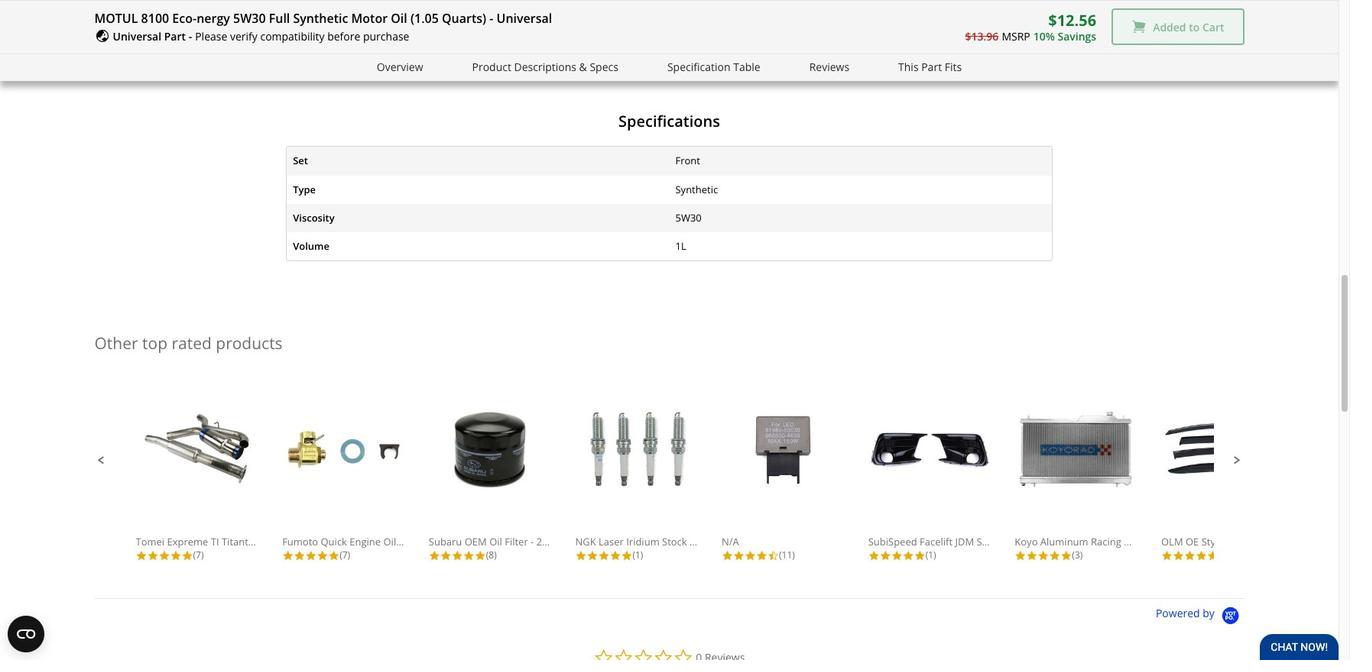 Task type: locate. For each thing, give the bounding box(es) containing it.
to
[[1190, 20, 1200, 34]]

changing
[[165, 11, 217, 28]]

(1) for facelift
[[926, 549, 937, 562]]

specs
[[590, 59, 619, 74]]

(2)
[[1219, 549, 1230, 562]]

titantium
[[222, 535, 266, 549]]

5w30 up the verify
[[233, 10, 266, 27]]

2 star image from the left
[[147, 551, 159, 562]]

product descriptions & specs link
[[472, 59, 619, 76]]

8 total reviews element
[[429, 549, 551, 562]]

- right radiator
[[1167, 535, 1170, 549]]

5 star image from the left
[[452, 551, 463, 562]]

8 star image from the left
[[440, 551, 452, 562]]

synthetic up before
[[293, 10, 348, 27]]

0 vertical spatial 5w30
[[233, 10, 266, 27]]

... right guards
[[1289, 535, 1297, 549]]

0 vertical spatial universal
[[497, 10, 553, 27]]

empty star image
[[594, 646, 614, 661], [634, 646, 654, 661], [654, 646, 674, 661]]

motul 8100 eco-nergy 5w30 full synthetic motor oil (1.05 quarts) - universal
[[94, 10, 553, 27]]

0 horizontal spatial part
[[164, 29, 186, 44]]

1 horizontal spatial 5w30
[[676, 211, 702, 225]]

verify
[[230, 29, 258, 44]]

21 star image from the left
[[1050, 551, 1061, 562]]

10 star image from the left
[[869, 551, 880, 562]]

7 star image from the left
[[429, 551, 440, 562]]

12 star image from the left
[[722, 551, 734, 562]]

9 star image from the left
[[599, 551, 610, 562]]

rain
[[1227, 535, 1247, 549]]

4 star image from the left
[[305, 551, 317, 562]]

0 horizontal spatial (7)
[[193, 549, 204, 562]]

1 1 total reviews element from the left
[[576, 549, 698, 562]]

oil
[[220, 11, 234, 28]]

viscosity
[[293, 211, 335, 225]]

overview
[[377, 59, 423, 74]]

1 horizontal spatial synthetic
[[676, 183, 718, 196]]

6 star image from the left
[[463, 551, 475, 562]]

style
[[1202, 535, 1224, 549]]

2 (7) from the left
[[340, 549, 350, 562]]

star image
[[136, 551, 147, 562], [147, 551, 159, 562], [182, 551, 193, 562], [305, 551, 317, 562], [317, 551, 328, 562], [328, 551, 340, 562], [429, 551, 440, 562], [440, 551, 452, 562], [599, 551, 610, 562], [610, 551, 621, 562], [621, 551, 633, 562], [722, 551, 734, 562], [734, 551, 745, 562], [745, 551, 757, 562], [757, 551, 768, 562], [880, 551, 892, 562], [892, 551, 903, 562], [915, 551, 926, 562], [1027, 551, 1038, 562], [1038, 551, 1050, 562], [1050, 551, 1061, 562], [1162, 551, 1173, 562], [1185, 551, 1196, 562]]

part
[[164, 29, 186, 44], [922, 59, 943, 74]]

$13.96
[[966, 29, 999, 44]]

drain
[[399, 535, 424, 549]]

before
[[328, 29, 361, 44]]

22 star image from the left
[[1162, 551, 1173, 562]]

0 vertical spatial synthetic
[[293, 10, 348, 27]]

5w30 up 1l
[[676, 211, 702, 225]]

products
[[216, 333, 283, 354]]

7 total reviews element
[[136, 549, 258, 562], [282, 549, 405, 562]]

1 (1) from the left
[[633, 549, 644, 562]]

reviews link
[[810, 59, 850, 76]]

0 vertical spatial part
[[164, 29, 186, 44]]

0 horizontal spatial 1 total reviews element
[[576, 549, 698, 562]]

oe
[[1186, 535, 1200, 549]]

... left oe
[[1170, 535, 1178, 549]]

1 horizontal spatial part
[[922, 59, 943, 74]]

2 7 total reviews element from the left
[[282, 549, 405, 562]]

0 horizontal spatial 5w30
[[233, 10, 266, 27]]

0 horizontal spatial synthetic
[[293, 10, 348, 27]]

1 7 total reviews element from the left
[[136, 549, 258, 562]]

universal down quarts
[[113, 29, 162, 44]]

$12.56
[[1049, 10, 1097, 31]]

1 total reviews element
[[576, 549, 698, 562], [869, 549, 991, 562]]

subispeed facelift jdm style... link
[[869, 409, 1007, 549]]

tomei expreme ti titantium cat-back...
[[136, 535, 317, 549]]

ngk laser iridium stock heat range... link
[[576, 409, 751, 549]]

oil
[[391, 10, 408, 27], [384, 535, 396, 549], [490, 535, 502, 549]]

1 horizontal spatial universal
[[497, 10, 553, 27]]

other
[[94, 333, 138, 354]]

(7)
[[193, 549, 204, 562], [340, 549, 350, 562]]

compatibility
[[260, 29, 325, 44]]

11 total reviews element
[[722, 549, 845, 562]]

ngk laser iridium stock heat range...
[[576, 535, 751, 549]]

please
[[195, 29, 227, 44]]

(1) right laser
[[633, 549, 644, 562]]

(8)
[[486, 549, 497, 562]]

ti
[[211, 535, 219, 549]]

13 star image from the left
[[734, 551, 745, 562]]

powered by
[[1157, 607, 1218, 621]]

synthetic down front
[[676, 183, 718, 196]]

3 total reviews element
[[1015, 549, 1138, 562]]

purchase
[[363, 29, 410, 44]]

6 star image from the left
[[328, 551, 340, 562]]

1 star image from the left
[[136, 551, 147, 562]]

-
[[490, 10, 494, 27], [189, 29, 192, 44], [531, 535, 534, 549], [1167, 535, 1170, 549], [1286, 535, 1289, 549]]

11 star image from the left
[[621, 551, 633, 562]]

2 (1) from the left
[[926, 549, 937, 562]]

1 (7) from the left
[[193, 549, 204, 562]]

2 ... from the left
[[1289, 535, 1297, 549]]

read less
[[644, 41, 695, 56]]

3 empty star image from the left
[[654, 646, 674, 661]]

quarts)
[[442, 10, 487, 27]]

type
[[293, 183, 316, 196]]

table
[[734, 59, 761, 74]]

17 star image from the left
[[892, 551, 903, 562]]

specifications
[[619, 111, 721, 132]]

star image
[[159, 551, 170, 562], [170, 551, 182, 562], [282, 551, 294, 562], [294, 551, 305, 562], [452, 551, 463, 562], [463, 551, 475, 562], [475, 551, 486, 562], [576, 551, 587, 562], [587, 551, 599, 562], [869, 551, 880, 562], [903, 551, 915, 562], [1015, 551, 1027, 562], [1061, 551, 1073, 562], [1173, 551, 1185, 562], [1196, 551, 1208, 562], [1208, 551, 1219, 562]]

ngk
[[576, 535, 596, 549]]

other top rated products
[[94, 333, 283, 354]]

(1) left jdm
[[926, 549, 937, 562]]

empty star image
[[614, 646, 634, 661], [674, 646, 694, 661]]

13 star image from the left
[[1061, 551, 1073, 562]]

19 star image from the left
[[1027, 551, 1038, 562]]

- right guards
[[1286, 535, 1289, 549]]

1 total reviews element for facelift
[[869, 549, 991, 562]]

universal
[[497, 10, 553, 27], [113, 29, 162, 44]]

(3)
[[1073, 549, 1083, 562]]

2 1 total reviews element from the left
[[869, 549, 991, 562]]

14 star image from the left
[[745, 551, 757, 562]]

cart
[[1203, 20, 1225, 34]]

part for this
[[922, 59, 943, 74]]

motul
[[94, 10, 138, 27]]

(11)
[[780, 549, 795, 562]]

part down 5.2 quarts if changing oil only
[[164, 29, 186, 44]]

less
[[673, 41, 695, 56]]

23 star image from the left
[[1185, 551, 1196, 562]]

0 horizontal spatial (1)
[[633, 549, 644, 562]]

1 horizontal spatial 1 total reviews element
[[869, 549, 991, 562]]

0 horizontal spatial 7 total reviews element
[[136, 549, 258, 562]]

koyo aluminum racing radiator -... link
[[1015, 409, 1178, 549]]

fumoto quick engine oil drain valve... link
[[282, 409, 459, 549]]

added to cart button
[[1112, 9, 1245, 45]]

1 horizontal spatial (1)
[[926, 549, 937, 562]]

half star image
[[768, 551, 780, 562]]

powered by link
[[1157, 607, 1245, 627]]

2 star image from the left
[[170, 551, 182, 562]]

product descriptions & specs
[[472, 59, 619, 74]]

1 horizontal spatial (7)
[[340, 549, 350, 562]]

part left fits
[[922, 59, 943, 74]]

1 horizontal spatial empty star image
[[674, 646, 694, 661]]

(7) left "ti"
[[193, 549, 204, 562]]

volume
[[293, 239, 330, 253]]

fits
[[945, 59, 962, 74]]

read
[[644, 41, 670, 56]]

7 total reviews element for expreme
[[136, 549, 258, 562]]

universal up product descriptions & specs
[[497, 10, 553, 27]]

descriptions
[[514, 59, 577, 74]]

this part fits
[[899, 59, 962, 74]]

1 vertical spatial part
[[922, 59, 943, 74]]

specification table
[[668, 59, 761, 74]]

subaru
[[429, 535, 462, 549]]

nergy
[[197, 10, 230, 27]]

0 horizontal spatial universal
[[113, 29, 162, 44]]

facelift
[[920, 535, 953, 549]]

0 horizontal spatial ...
[[1170, 535, 1178, 549]]

stock
[[662, 535, 687, 549]]

powered
[[1157, 607, 1201, 621]]

1 vertical spatial universal
[[113, 29, 162, 44]]

1 horizontal spatial 7 total reviews element
[[282, 549, 405, 562]]

0 horizontal spatial empty star image
[[614, 646, 634, 661]]

5w30
[[233, 10, 266, 27], [676, 211, 702, 225]]

8 star image from the left
[[576, 551, 587, 562]]

15 star image from the left
[[757, 551, 768, 562]]

1 horizontal spatial ...
[[1289, 535, 1297, 549]]

(7) right the back...
[[340, 549, 350, 562]]

12 star image from the left
[[1015, 551, 1027, 562]]

- down changing
[[189, 29, 192, 44]]



Task type: vqa. For each thing, say whether or not it's contained in the screenshot.
But
no



Task type: describe. For each thing, give the bounding box(es) containing it.
radiator
[[1125, 535, 1164, 549]]

16 star image from the left
[[1208, 551, 1219, 562]]

9 star image from the left
[[587, 551, 599, 562]]

- right the quarts) at the left top
[[490, 10, 494, 27]]

16 star image from the left
[[880, 551, 892, 562]]

koyo aluminum racing radiator -...
[[1015, 535, 1178, 549]]

filter
[[505, 535, 528, 549]]

part for universal
[[164, 29, 186, 44]]

wrx
[[568, 535, 589, 549]]

&
[[580, 59, 587, 74]]

aluminum
[[1041, 535, 1089, 549]]

jdm
[[956, 535, 975, 549]]

(7) for quick
[[340, 549, 350, 562]]

4 star image from the left
[[294, 551, 305, 562]]

msrp
[[1002, 29, 1031, 44]]

quarts
[[115, 11, 152, 28]]

14 star image from the left
[[1173, 551, 1185, 562]]

fumoto
[[282, 535, 318, 549]]

2 total reviews element
[[1162, 549, 1284, 562]]

3 star image from the left
[[282, 551, 294, 562]]

2 empty star image from the left
[[674, 646, 694, 661]]

eco-
[[172, 10, 197, 27]]

quick
[[321, 535, 347, 549]]

universal part - please verify compatibility before purchase
[[113, 29, 410, 44]]

only
[[237, 11, 261, 28]]

subispeed
[[869, 535, 918, 549]]

back...
[[287, 535, 317, 549]]

15 star image from the left
[[1196, 551, 1208, 562]]

overview link
[[377, 59, 423, 76]]

style...
[[977, 535, 1007, 549]]

10 star image from the left
[[610, 551, 621, 562]]

subaru oem oil filter - 2015+ wrx
[[429, 535, 589, 549]]

motor
[[352, 10, 388, 27]]

iridium
[[627, 535, 660, 549]]

reviews
[[810, 59, 850, 74]]

5.2
[[94, 11, 112, 28]]

1 ... from the left
[[1170, 535, 1178, 549]]

this
[[899, 59, 919, 74]]

front
[[676, 154, 701, 168]]

set
[[293, 154, 308, 168]]

7 star image from the left
[[475, 551, 486, 562]]

oil up purchase on the left top of page
[[391, 10, 408, 27]]

5 star image from the left
[[317, 551, 328, 562]]

tomei
[[136, 535, 165, 549]]

1 star image from the left
[[159, 551, 170, 562]]

olm
[[1162, 535, 1184, 549]]

- right filter
[[531, 535, 534, 549]]

2 empty star image from the left
[[634, 646, 654, 661]]

20 star image from the left
[[1038, 551, 1050, 562]]

open widget image
[[8, 617, 44, 653]]

product
[[472, 59, 512, 74]]

if
[[155, 11, 162, 28]]

(7) for expreme
[[193, 549, 204, 562]]

tomei expreme ti titantium cat-back... link
[[136, 409, 317, 549]]

1l
[[676, 239, 687, 253]]

cat-
[[269, 535, 287, 549]]

11 star image from the left
[[903, 551, 915, 562]]

koyo
[[1015, 535, 1038, 549]]

1 vertical spatial 5w30
[[676, 211, 702, 225]]

savings
[[1058, 29, 1097, 44]]

specification table link
[[668, 59, 761, 76]]

18 star image from the left
[[915, 551, 926, 562]]

3 star image from the left
[[182, 551, 193, 562]]

(1) for laser
[[633, 549, 644, 562]]

5.2 quarts if changing oil only
[[94, 11, 261, 28]]

7 total reviews element for quick
[[282, 549, 405, 562]]

oil left 'drain'
[[384, 535, 396, 549]]

8100
[[141, 10, 169, 27]]

expreme
[[167, 535, 208, 549]]

subaru oem oil filter - 2015+ wrx link
[[429, 409, 589, 549]]

rated
[[172, 333, 212, 354]]

1 empty star image from the left
[[594, 646, 614, 661]]

n/a
[[722, 535, 740, 549]]

$12.56 $13.96 msrp 10% savings
[[966, 10, 1097, 44]]

olm oe style rain guards -...
[[1162, 535, 1297, 549]]

heat
[[690, 535, 712, 549]]

valve...
[[427, 535, 459, 549]]

this part fits link
[[899, 59, 962, 76]]

top
[[142, 333, 168, 354]]

1 vertical spatial synthetic
[[676, 183, 718, 196]]

specification
[[668, 59, 731, 74]]

1 total reviews element for laser
[[576, 549, 698, 562]]

oil right oem
[[490, 535, 502, 549]]

laser
[[599, 535, 624, 549]]

engine
[[350, 535, 381, 549]]

10%
[[1034, 29, 1056, 44]]

1 empty star image from the left
[[614, 646, 634, 661]]

oem
[[465, 535, 487, 549]]

subispeed facelift jdm style...
[[869, 535, 1007, 549]]

guards
[[1250, 535, 1284, 549]]

(1.05
[[411, 10, 439, 27]]

added to cart
[[1154, 20, 1225, 34]]

n/a link
[[722, 409, 845, 549]]

by
[[1204, 607, 1215, 621]]



